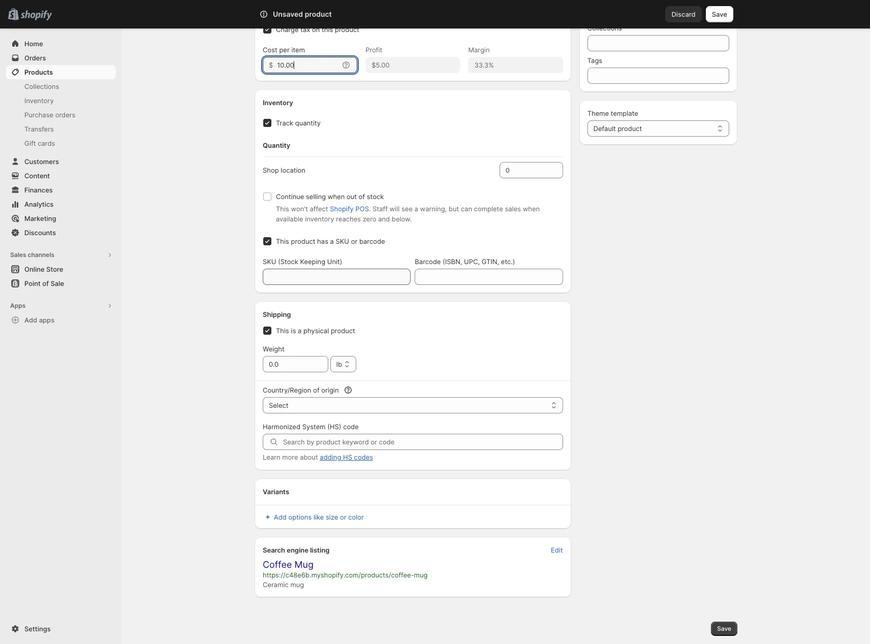 Task type: vqa. For each thing, say whether or not it's contained in the screenshot.
Save button
yes



Task type: describe. For each thing, give the bounding box(es) containing it.
sales channels
[[10, 251, 54, 259]]

when inside . staff will see a warning, but can complete sales when available inventory reaches zero and below.
[[523, 205, 540, 213]]

etc.)
[[501, 258, 515, 266]]

system
[[302, 423, 326, 431]]

harmonized system (hs) code
[[263, 423, 359, 431]]

search for search
[[304, 10, 326, 18]]

this product has a sku or barcode
[[276, 237, 385, 245]]

affect
[[310, 205, 328, 213]]

$
[[269, 61, 273, 69]]

or inside add options like size or color 'button'
[[340, 513, 346, 521]]

0 horizontal spatial sku
[[263, 258, 276, 266]]

marketing
[[24, 214, 56, 223]]

home link
[[6, 37, 116, 51]]

zero
[[363, 215, 376, 223]]

on
[[312, 25, 320, 34]]

this for this product has a sku or barcode
[[276, 237, 289, 245]]

margin
[[468, 46, 490, 54]]

default product
[[593, 125, 642, 133]]

a inside . staff will see a warning, but can complete sales when available inventory reaches zero and below.
[[415, 205, 418, 213]]

physical
[[303, 327, 329, 335]]

quantity
[[295, 119, 321, 127]]

quantity
[[263, 141, 290, 149]]

track
[[276, 119, 293, 127]]

Profit text field
[[366, 57, 460, 73]]

unit)
[[327, 258, 342, 266]]

will
[[390, 205, 400, 213]]

SKU (Stock Keeping Unit) text field
[[263, 269, 411, 285]]

(hs)
[[327, 423, 341, 431]]

upc,
[[464, 258, 480, 266]]

origin
[[321, 386, 339, 394]]

0 vertical spatial save
[[712, 10, 727, 18]]

point
[[24, 280, 41, 288]]

barcode
[[415, 258, 441, 266]]

unsaved
[[273, 10, 303, 18]]

item
[[291, 46, 305, 54]]

won't
[[291, 205, 308, 213]]

gtin,
[[482, 258, 499, 266]]

color
[[348, 513, 364, 521]]

variants
[[263, 488, 289, 496]]

complete
[[474, 205, 503, 213]]

theme template
[[587, 109, 638, 117]]

stock
[[367, 193, 384, 201]]

product right the physical
[[331, 327, 355, 335]]

(isbn,
[[443, 258, 462, 266]]

products
[[24, 68, 53, 76]]

pos
[[356, 205, 369, 213]]

product for unsaved product
[[305, 10, 332, 18]]

cost
[[263, 46, 277, 54]]

like
[[314, 513, 324, 521]]

size
[[326, 513, 338, 521]]

harmonized
[[263, 423, 300, 431]]

collections link
[[6, 79, 116, 94]]

settings
[[24, 625, 51, 633]]

unsaved product
[[273, 10, 332, 18]]

out
[[347, 193, 357, 201]]

orders
[[55, 111, 75, 119]]

gift cards
[[24, 139, 55, 147]]

continue
[[276, 193, 304, 201]]

add apps
[[24, 316, 54, 324]]

see
[[402, 205, 413, 213]]

online store link
[[6, 262, 116, 276]]

but
[[449, 205, 459, 213]]

this is a physical product
[[276, 327, 355, 335]]

discard button
[[666, 6, 702, 22]]

orders link
[[6, 51, 116, 65]]

this for this won't affect shopify pos
[[276, 205, 289, 213]]

location
[[281, 166, 305, 174]]

finances link
[[6, 183, 116, 197]]

products link
[[6, 65, 116, 79]]

shop
[[263, 166, 279, 174]]

purchase orders
[[24, 111, 75, 119]]

learn
[[263, 453, 280, 461]]

(stock
[[278, 258, 298, 266]]

add options like size or color
[[274, 513, 364, 521]]

ceramic
[[263, 581, 289, 589]]

select
[[269, 402, 288, 410]]

0 vertical spatial or
[[351, 237, 357, 245]]

1 vertical spatial collections
[[24, 82, 59, 90]]

options
[[288, 513, 312, 521]]

adding
[[320, 453, 341, 461]]

apps
[[39, 316, 54, 324]]

mug
[[294, 560, 314, 570]]

0 vertical spatial save button
[[706, 6, 733, 22]]

content
[[24, 172, 50, 180]]

listing
[[310, 546, 330, 555]]

tags
[[587, 56, 602, 65]]

marketing link
[[6, 211, 116, 226]]

discounts link
[[6, 226, 116, 240]]

Margin text field
[[468, 57, 563, 73]]

search for search engine listing
[[263, 546, 285, 555]]

settings link
[[6, 622, 116, 636]]

coffee
[[263, 560, 292, 570]]

online store button
[[0, 262, 122, 276]]

inventory inside inventory link
[[24, 97, 54, 105]]



Task type: locate. For each thing, give the bounding box(es) containing it.
mug
[[414, 571, 428, 579], [290, 581, 304, 589]]

this left is
[[276, 327, 289, 335]]

or left barcode
[[351, 237, 357, 245]]

sku right has at left
[[336, 237, 349, 245]]

search up on
[[304, 10, 326, 18]]

finances
[[24, 186, 53, 194]]

0 horizontal spatial of
[[42, 280, 49, 288]]

analytics
[[24, 200, 54, 208]]

point of sale link
[[6, 276, 116, 291]]

has
[[317, 237, 328, 245]]

this up available
[[276, 205, 289, 213]]

Weight text field
[[263, 356, 328, 373]]

Cost per item text field
[[277, 57, 339, 73]]

collections down products
[[24, 82, 59, 90]]

1 horizontal spatial search
[[304, 10, 326, 18]]

add apps button
[[6, 313, 116, 327]]

0 vertical spatial mug
[[414, 571, 428, 579]]

collections
[[587, 24, 622, 32], [24, 82, 59, 90]]

1 vertical spatial when
[[523, 205, 540, 213]]

of for point of sale
[[42, 280, 49, 288]]

point of sale
[[24, 280, 64, 288]]

below.
[[392, 215, 412, 223]]

.
[[369, 205, 371, 213]]

1 horizontal spatial inventory
[[263, 99, 293, 107]]

collections up tags
[[587, 24, 622, 32]]

of for country/region of origin
[[313, 386, 319, 394]]

2 horizontal spatial a
[[415, 205, 418, 213]]

inventory up purchase
[[24, 97, 54, 105]]

0 horizontal spatial a
[[298, 327, 302, 335]]

1 horizontal spatial or
[[351, 237, 357, 245]]

when
[[328, 193, 345, 201], [523, 205, 540, 213]]

channels
[[28, 251, 54, 259]]

barcode (isbn, upc, gtin, etc.)
[[415, 258, 515, 266]]

charge tax on this product
[[276, 25, 359, 34]]

shopify pos link
[[330, 205, 369, 213]]

sku left (stock
[[263, 258, 276, 266]]

0 horizontal spatial add
[[24, 316, 37, 324]]

per
[[279, 46, 290, 54]]

1 vertical spatial search
[[263, 546, 285, 555]]

0 horizontal spatial when
[[328, 193, 345, 201]]

1 vertical spatial of
[[42, 280, 49, 288]]

customers
[[24, 158, 59, 166]]

warning,
[[420, 205, 447, 213]]

1 vertical spatial save
[[717, 625, 731, 633]]

add left apps
[[24, 316, 37, 324]]

shop location
[[263, 166, 305, 174]]

1 vertical spatial mug
[[290, 581, 304, 589]]

1 horizontal spatial mug
[[414, 571, 428, 579]]

codes
[[354, 453, 373, 461]]

analytics link
[[6, 197, 116, 211]]

cost per item
[[263, 46, 305, 54]]

Barcode (ISBN, UPC, GTIN, etc.) text field
[[415, 269, 563, 285]]

1 horizontal spatial when
[[523, 205, 540, 213]]

product for default product
[[618, 125, 642, 133]]

search engine listing
[[263, 546, 330, 555]]

1 horizontal spatial collections
[[587, 24, 622, 32]]

shopify image
[[20, 11, 52, 21]]

barcode
[[359, 237, 385, 245]]

a right is
[[298, 327, 302, 335]]

sku (stock keeping unit)
[[263, 258, 342, 266]]

selling
[[306, 193, 326, 201]]

1 horizontal spatial sku
[[336, 237, 349, 245]]

shopify
[[330, 205, 354, 213]]

add inside button
[[24, 316, 37, 324]]

inventory link
[[6, 94, 116, 108]]

content link
[[6, 169, 116, 183]]

0 vertical spatial search
[[304, 10, 326, 18]]

or right size
[[340, 513, 346, 521]]

edit button
[[545, 543, 569, 558]]

0 vertical spatial a
[[415, 205, 418, 213]]

save button
[[706, 6, 733, 22], [711, 622, 737, 636]]

. staff will see a warning, but can complete sales when available inventory reaches zero and below.
[[276, 205, 540, 223]]

0 horizontal spatial inventory
[[24, 97, 54, 105]]

1 vertical spatial this
[[276, 237, 289, 245]]

2 horizontal spatial of
[[359, 193, 365, 201]]

1 vertical spatial add
[[274, 513, 287, 521]]

0 vertical spatial of
[[359, 193, 365, 201]]

2 this from the top
[[276, 237, 289, 245]]

gift cards link
[[6, 136, 116, 150]]

can
[[461, 205, 472, 213]]

1 vertical spatial sku
[[263, 258, 276, 266]]

2 vertical spatial a
[[298, 327, 302, 335]]

0 vertical spatial collections
[[587, 24, 622, 32]]

add for add apps
[[24, 316, 37, 324]]

inventory up 'track'
[[263, 99, 293, 107]]

sales
[[10, 251, 26, 259]]

of right out
[[359, 193, 365, 201]]

purchase
[[24, 111, 53, 119]]

staff
[[373, 205, 388, 213]]

tax
[[300, 25, 310, 34]]

3 this from the top
[[276, 327, 289, 335]]

product right this
[[335, 25, 359, 34]]

product down 'template'
[[618, 125, 642, 133]]

this for this is a physical product
[[276, 327, 289, 335]]

inventory
[[24, 97, 54, 105], [263, 99, 293, 107]]

when up the shopify
[[328, 193, 345, 201]]

country/region
[[263, 386, 311, 394]]

this up (stock
[[276, 237, 289, 245]]

of
[[359, 193, 365, 201], [42, 280, 49, 288], [313, 386, 319, 394]]

Tags text field
[[587, 68, 729, 84]]

0 vertical spatial this
[[276, 205, 289, 213]]

add for add options like size or color
[[274, 513, 287, 521]]

Collections text field
[[587, 35, 729, 51]]

discounts
[[24, 229, 56, 237]]

default
[[593, 125, 616, 133]]

country/region of origin
[[263, 386, 339, 394]]

1 vertical spatial save button
[[711, 622, 737, 636]]

https://c48e6b.myshopify.com/products/coffee-
[[263, 571, 414, 579]]

product for this product has a sku or barcode
[[291, 237, 315, 245]]

sales channels button
[[6, 248, 116, 262]]

2 vertical spatial this
[[276, 327, 289, 335]]

point of sale button
[[0, 276, 122, 291]]

search up "coffee"
[[263, 546, 285, 555]]

0 vertical spatial add
[[24, 316, 37, 324]]

weight
[[263, 345, 284, 353]]

edit
[[551, 546, 563, 555]]

add inside 'button'
[[274, 513, 287, 521]]

product left has at left
[[291, 237, 315, 245]]

of inside button
[[42, 280, 49, 288]]

1 this from the top
[[276, 205, 289, 213]]

adding hs codes link
[[320, 453, 373, 461]]

shipping
[[263, 311, 291, 319]]

of left sale
[[42, 280, 49, 288]]

more
[[282, 453, 298, 461]]

1 horizontal spatial a
[[330, 237, 334, 245]]

0 horizontal spatial mug
[[290, 581, 304, 589]]

this won't affect shopify pos
[[276, 205, 369, 213]]

continue selling when out of stock
[[276, 193, 384, 201]]

and
[[378, 215, 390, 223]]

this
[[322, 25, 333, 34]]

template
[[611, 109, 638, 117]]

online store
[[24, 265, 63, 273]]

0 horizontal spatial or
[[340, 513, 346, 521]]

home
[[24, 40, 43, 48]]

product up charge tax on this product
[[305, 10, 332, 18]]

a right see
[[415, 205, 418, 213]]

apps
[[10, 302, 26, 310]]

a right has at left
[[330, 237, 334, 245]]

search inside "button"
[[304, 10, 326, 18]]

None number field
[[499, 162, 548, 178]]

1 horizontal spatial of
[[313, 386, 319, 394]]

0 horizontal spatial collections
[[24, 82, 59, 90]]

2 vertical spatial of
[[313, 386, 319, 394]]

1 vertical spatial a
[[330, 237, 334, 245]]

add left the options in the left of the page
[[274, 513, 287, 521]]

0 vertical spatial when
[[328, 193, 345, 201]]

1 vertical spatial or
[[340, 513, 346, 521]]

1 horizontal spatial add
[[274, 513, 287, 521]]

Harmonized System (HS) code text field
[[283, 434, 563, 450]]

hs
[[343, 453, 352, 461]]

reaches
[[336, 215, 361, 223]]

when right "sales" on the top of the page
[[523, 205, 540, 213]]

customers link
[[6, 155, 116, 169]]

search button
[[288, 6, 582, 22]]

add options like size or color button
[[257, 510, 370, 525]]

0 vertical spatial sku
[[336, 237, 349, 245]]

of left origin
[[313, 386, 319, 394]]

0 horizontal spatial search
[[263, 546, 285, 555]]



